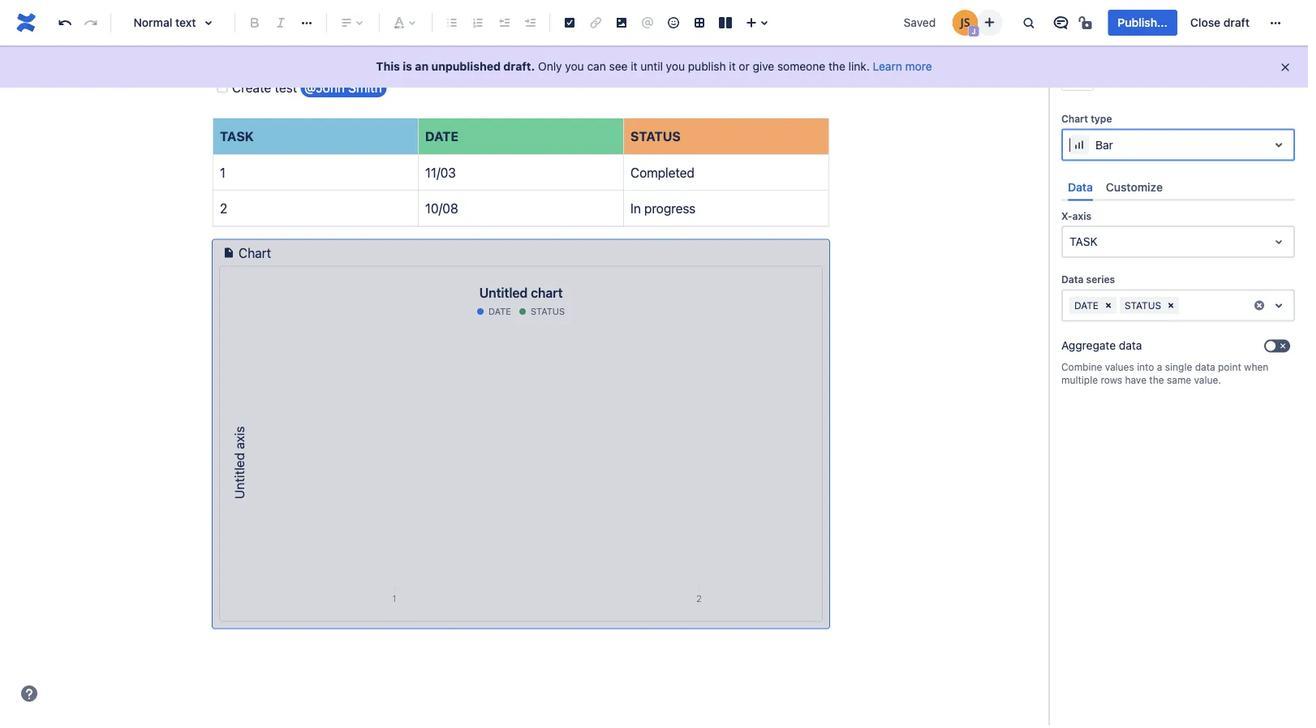 Task type: locate. For each thing, give the bounding box(es) containing it.
X-axis text field
[[1070, 234, 1073, 250]]

you right until
[[666, 60, 685, 73]]

1 vertical spatial task
[[1070, 235, 1098, 248]]

date
[[425, 129, 458, 144], [1075, 300, 1099, 311], [489, 307, 511, 317]]

aggregate
[[1062, 339, 1116, 352]]

0 horizontal spatial clear image
[[1102, 299, 1115, 312]]

action item image
[[560, 13, 579, 32]]

layouts image
[[716, 13, 735, 32]]

bar chart image
[[1070, 135, 1089, 155]]

no restrictions image
[[1077, 13, 1097, 32]]

this is an unpublished draft. only you can see it until you publish it or give someone the link. learn more
[[376, 60, 932, 73]]

data left series
[[1062, 274, 1084, 285]]

learn more link
[[873, 60, 932, 73]]

italic ⌘i image
[[271, 13, 291, 32]]

table image
[[690, 13, 709, 32]]

it left or
[[729, 60, 736, 73]]

test
[[275, 80, 297, 95]]

2 horizontal spatial date
[[1075, 300, 1099, 311]]

1 horizontal spatial you
[[666, 60, 685, 73]]

0 vertical spatial data
[[1068, 181, 1093, 194]]

data up the values at the right of the page
[[1119, 339, 1142, 352]]

task
[[220, 129, 254, 144], [1070, 235, 1098, 248]]

task inside main content area, start typing to enter text. text box
[[220, 129, 254, 144]]

you left can
[[565, 60, 584, 73]]

open image for chart type
[[1269, 135, 1289, 155]]

value.
[[1194, 375, 1221, 386]]

clear image up aggregate data element
[[1165, 299, 1178, 312]]

clear image
[[1253, 299, 1266, 312]]

status
[[631, 129, 681, 144], [1125, 300, 1161, 311], [531, 307, 565, 317]]

task down axis
[[1070, 235, 1098, 248]]

0 vertical spatial data
[[1119, 339, 1142, 352]]

1 vertical spatial data
[[1062, 274, 1084, 285]]

aggregate data element
[[1062, 335, 1260, 358]]

bullet list ⌘⇧8 image
[[442, 13, 462, 32]]

until
[[641, 60, 663, 73]]

values
[[1105, 362, 1134, 373]]

0 horizontal spatial status
[[531, 307, 565, 317]]

mention image
[[638, 13, 657, 32]]

1 vertical spatial open image
[[1269, 232, 1289, 252]]

it
[[631, 60, 637, 73], [729, 60, 736, 73]]

data
[[1068, 181, 1093, 194], [1062, 274, 1084, 285]]

0 vertical spatial open image
[[1269, 135, 1289, 155]]

0 vertical spatial task
[[220, 129, 254, 144]]

2
[[220, 201, 227, 216]]

you
[[565, 60, 584, 73], [666, 60, 685, 73]]

tab list containing data
[[1062, 174, 1295, 201]]

data up axis
[[1068, 181, 1093, 194]]

in progress
[[631, 201, 696, 216]]

redo ⌘⇧z image
[[81, 13, 101, 32]]

2 vertical spatial chart
[[239, 246, 271, 261]]

2 you from the left
[[666, 60, 685, 73]]

draft
[[1224, 16, 1250, 29]]

numbered list ⌘⇧7 image
[[468, 13, 488, 32]]

it right see
[[631, 60, 637, 73]]

1 clear image from the left
[[1102, 299, 1115, 312]]

multiple
[[1062, 375, 1098, 386]]

0 vertical spatial chart
[[1107, 68, 1136, 81]]

1 horizontal spatial data
[[1195, 362, 1215, 373]]

0 horizontal spatial task
[[220, 129, 254, 144]]

undo ⌘z image
[[55, 13, 75, 32]]

open image for x-axis
[[1269, 232, 1289, 252]]

0 vertical spatial the
[[829, 60, 846, 73]]

the left link.
[[829, 60, 846, 73]]

chart
[[531, 285, 563, 301]]

0 horizontal spatial date
[[425, 129, 458, 144]]

date down data series
[[1075, 300, 1099, 311]]

single
[[1165, 362, 1192, 373]]

clear image down series
[[1102, 299, 1115, 312]]

chart image
[[219, 244, 239, 263]]

the down a
[[1149, 375, 1164, 386]]

chart inside main content area, start typing to enter text. text box
[[239, 246, 271, 261]]

close
[[1190, 16, 1221, 29]]

dismiss image
[[1279, 61, 1292, 74]]

combine values into a single data point when multiple rows have the same value.
[[1062, 362, 1269, 386]]

1 horizontal spatial the
[[1149, 375, 1164, 386]]

link.
[[849, 60, 870, 73]]

0 horizontal spatial data
[[1119, 339, 1142, 352]]

status up completed
[[631, 129, 681, 144]]

data
[[1119, 339, 1142, 352], [1195, 362, 1215, 373]]

link image
[[586, 13, 605, 32]]

the
[[829, 60, 846, 73], [1149, 375, 1164, 386]]

0 horizontal spatial you
[[565, 60, 584, 73]]

2 horizontal spatial chart
[[1107, 68, 1136, 81]]

1 vertical spatial the
[[1149, 375, 1164, 386]]

status down chart
[[531, 307, 565, 317]]

1 horizontal spatial status
[[631, 129, 681, 144]]

3 open image from the top
[[1269, 296, 1289, 315]]

normal
[[133, 16, 172, 29]]

data up value.
[[1195, 362, 1215, 373]]

2 clear image from the left
[[1165, 299, 1178, 312]]

bold ⌘b image
[[245, 13, 265, 32]]

comment icon image
[[1051, 13, 1071, 32]]

0 horizontal spatial it
[[631, 60, 637, 73]]

task up 1
[[220, 129, 254, 144]]

1 horizontal spatial date
[[489, 307, 511, 317]]

clear image
[[1102, 299, 1115, 312], [1165, 299, 1178, 312]]

clear image for status
[[1165, 299, 1178, 312]]

close image
[[1273, 62, 1292, 81]]

chart for untitled chart
[[239, 246, 271, 261]]

can
[[587, 60, 606, 73]]

date down untitled
[[489, 307, 511, 317]]

0 horizontal spatial chart
[[239, 246, 271, 261]]

completed
[[631, 165, 695, 180]]

2 vertical spatial open image
[[1269, 296, 1289, 315]]

2 it from the left
[[729, 60, 736, 73]]

1 horizontal spatial it
[[729, 60, 736, 73]]

1 vertical spatial data
[[1195, 362, 1215, 373]]

1 open image from the top
[[1269, 135, 1289, 155]]

tab list
[[1062, 174, 1295, 201]]

1 horizontal spatial chart
[[1062, 113, 1088, 125]]

chart
[[1107, 68, 1136, 81], [1062, 113, 1088, 125], [239, 246, 271, 261]]

confluence image
[[13, 10, 39, 36], [13, 10, 39, 36]]

1 horizontal spatial clear image
[[1165, 299, 1178, 312]]

2 open image from the top
[[1269, 232, 1289, 252]]

date up 11/03
[[425, 129, 458, 144]]

0 horizontal spatial the
[[829, 60, 846, 73]]

status up aggregate data element
[[1125, 300, 1161, 311]]

open image
[[1269, 135, 1289, 155], [1269, 232, 1289, 252], [1269, 296, 1289, 315]]

publish...
[[1118, 16, 1168, 29]]

same
[[1167, 375, 1192, 386]]



Task type: describe. For each thing, give the bounding box(es) containing it.
date for status
[[489, 307, 511, 317]]

x-
[[1062, 210, 1073, 222]]

progress
[[644, 201, 696, 216]]

learn
[[873, 60, 902, 73]]

smith
[[348, 80, 382, 95]]

when
[[1244, 362, 1269, 373]]

combine
[[1062, 362, 1102, 373]]

1 vertical spatial chart
[[1062, 113, 1088, 125]]

data for data
[[1068, 181, 1093, 194]]

this
[[376, 60, 400, 73]]

help image
[[19, 684, 39, 704]]

normal text
[[133, 16, 196, 29]]

is
[[403, 60, 412, 73]]

xychart image
[[220, 322, 822, 606]]

more formatting image
[[297, 13, 317, 32]]

type
[[1091, 113, 1112, 125]]

the inside "combine values into a single data point when multiple rows have the same value."
[[1149, 375, 1164, 386]]

data series
[[1062, 274, 1115, 285]]

in
[[631, 201, 641, 216]]

Main content area, start typing to enter text. text field
[[203, 77, 839, 629]]

a
[[1157, 362, 1163, 373]]

find and replace image
[[1019, 13, 1038, 32]]

invite to edit image
[[980, 13, 999, 32]]

an
[[415, 60, 429, 73]]

1 horizontal spatial task
[[1070, 235, 1098, 248]]

give
[[753, 60, 774, 73]]

point
[[1218, 362, 1241, 373]]

close draft button
[[1181, 10, 1260, 36]]

more image
[[1266, 13, 1286, 32]]

10/08
[[425, 201, 458, 216]]

chart for chart type
[[1107, 68, 1136, 81]]

publish
[[688, 60, 726, 73]]

1 you from the left
[[565, 60, 584, 73]]

unpublished
[[431, 60, 501, 73]]

chart image
[[1068, 65, 1087, 84]]

create test @john smith
[[232, 80, 382, 95]]

close draft
[[1190, 16, 1250, 29]]

series
[[1086, 274, 1115, 285]]

customize
[[1106, 181, 1163, 194]]

1
[[220, 165, 226, 180]]

@john
[[304, 80, 345, 95]]

11/03
[[425, 165, 456, 180]]

data inside "combine values into a single data point when multiple rows have the same value."
[[1195, 362, 1215, 373]]

clear image for date
[[1102, 299, 1115, 312]]

2 horizontal spatial status
[[1125, 300, 1161, 311]]

text
[[175, 16, 196, 29]]

data for data series
[[1062, 274, 1084, 285]]

add image, video, or file image
[[612, 13, 631, 32]]

x-axis
[[1062, 210, 1092, 222]]

untitled chart
[[479, 285, 563, 301]]

draft.
[[504, 60, 535, 73]]

rows
[[1101, 375, 1122, 386]]

1 it from the left
[[631, 60, 637, 73]]

chart type
[[1062, 113, 1112, 125]]

bar
[[1096, 138, 1113, 151]]

or
[[739, 60, 750, 73]]

aggregate data
[[1062, 339, 1142, 352]]

someone
[[777, 60, 826, 73]]

saved
[[904, 16, 936, 29]]

axis
[[1073, 210, 1092, 222]]

Chart type text field
[[1070, 137, 1073, 153]]

create
[[232, 80, 271, 95]]

publish... button
[[1108, 10, 1177, 36]]

indent tab image
[[520, 13, 540, 32]]

more
[[905, 60, 932, 73]]

untitled
[[479, 285, 528, 301]]

into
[[1137, 362, 1154, 373]]

have
[[1125, 375, 1147, 386]]

editable content region
[[187, 0, 855, 629]]

normal text button
[[118, 5, 228, 41]]

john smith image
[[952, 10, 978, 36]]

date for 11/03
[[425, 129, 458, 144]]

only
[[538, 60, 562, 73]]

outdent ⇧tab image
[[494, 13, 514, 32]]

emoji image
[[664, 13, 683, 32]]

see
[[609, 60, 628, 73]]



Task type: vqa. For each thing, say whether or not it's contained in the screenshot.
DATE
yes



